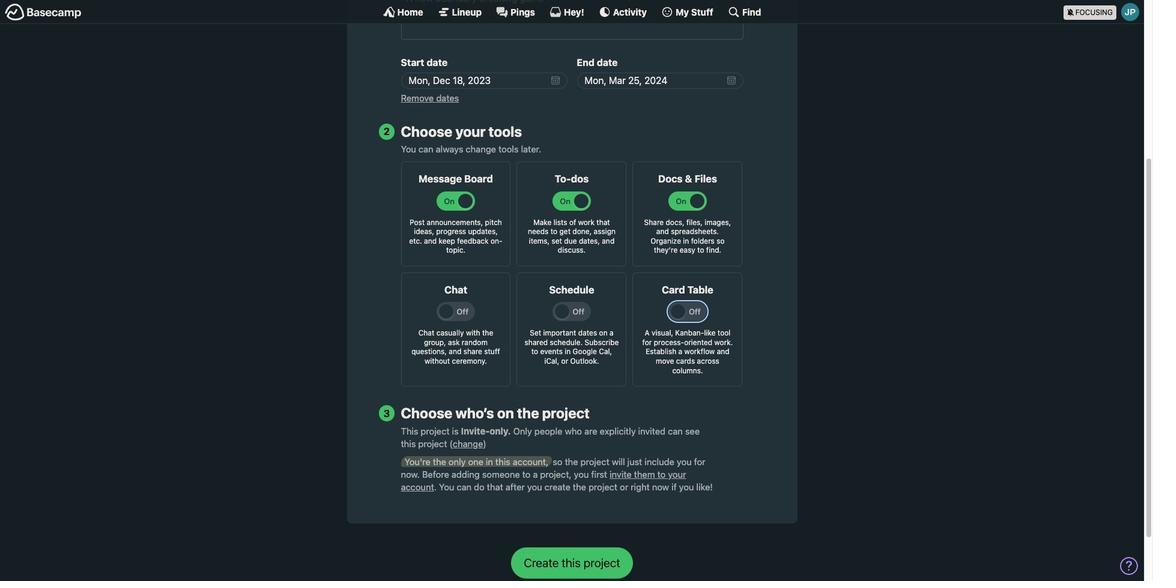 Task type: vqa. For each thing, say whether or not it's contained in the screenshot.


Task type: locate. For each thing, give the bounding box(es) containing it.
to inside share docs, files, images, and spreadsheets. organize in folders so they're easy to find.
[[698, 246, 704, 255]]

chat up group,
[[419, 329, 435, 338]]

choose up always
[[401, 123, 453, 140]]

2 horizontal spatial a
[[679, 348, 683, 357]]

share docs, files, images, and spreadsheets. organize in folders so they're easy to find.
[[644, 218, 731, 255]]

to down account,
[[522, 469, 531, 480]]

hey!
[[564, 6, 584, 17]]

or right ical,
[[561, 357, 568, 366]]

lists
[[554, 218, 567, 227]]

1 horizontal spatial this
[[496, 457, 511, 468]]

change down invite-
[[453, 439, 483, 449]]

1 vertical spatial so
[[553, 457, 563, 468]]

my stuff
[[676, 6, 714, 17]]

and inside share docs, files, images, and spreadsheets. organize in folders so they're easy to find.
[[657, 227, 669, 236]]

a up subscribe
[[610, 329, 614, 338]]

dates
[[436, 93, 459, 104], [578, 329, 597, 338]]

0 horizontal spatial for
[[643, 338, 652, 347]]

0 horizontal spatial you
[[401, 144, 416, 155]]

1 vertical spatial chat
[[419, 329, 435, 338]]

the
[[482, 329, 493, 338], [517, 405, 539, 422], [433, 457, 446, 468], [565, 457, 578, 468], [573, 482, 586, 493]]

can
[[419, 144, 434, 155], [668, 426, 683, 437], [457, 482, 472, 493]]

2 vertical spatial can
[[457, 482, 472, 493]]

1 vertical spatial dates
[[578, 329, 597, 338]]

change down choose your tools
[[466, 144, 496, 155]]

dates,
[[579, 237, 600, 246]]

1 horizontal spatial dates
[[578, 329, 597, 338]]

updates,
[[468, 227, 498, 236]]

1 vertical spatial can
[[668, 426, 683, 437]]

for up like!
[[694, 457, 706, 468]]

or down invite
[[620, 482, 629, 493]]

discuss.
[[558, 246, 586, 255]]

only
[[449, 457, 466, 468]]

schedule.
[[550, 338, 583, 347]]

your up if
[[668, 469, 686, 480]]

done,
[[573, 227, 592, 236]]

0 vertical spatial chat
[[444, 284, 467, 296]]

1 vertical spatial choose
[[401, 405, 453, 422]]

0 horizontal spatial or
[[561, 357, 568, 366]]

pings
[[511, 6, 535, 17]]

you're the only one in this account,
[[405, 457, 549, 468]]

you right if
[[679, 482, 694, 493]]

kanban-
[[675, 329, 704, 338]]

questions,
[[412, 348, 447, 357]]

0 horizontal spatial chat
[[419, 329, 435, 338]]

they're
[[654, 246, 678, 255]]

chat for chat
[[444, 284, 467, 296]]

one
[[468, 457, 484, 468]]

to down shared
[[532, 348, 538, 357]]

share
[[464, 348, 482, 357]]

and inside a visual, kanban-like tool for process-oriented work. establish a workflow and move cards across columns.
[[717, 348, 730, 357]]

to down folders
[[698, 246, 704, 255]]

to inside so the project will just include you for now. before adding someone to a project, you first
[[522, 469, 531, 480]]

a inside a visual, kanban-like tool for process-oriented work. establish a workflow and move cards across columns.
[[679, 348, 683, 357]]

in right 'one'
[[486, 457, 493, 468]]

columns.
[[673, 366, 703, 375]]

0 vertical spatial choose
[[401, 123, 453, 140]]

0 vertical spatial dates
[[436, 93, 459, 104]]

0 vertical spatial in
[[683, 237, 689, 246]]

pitch
[[485, 218, 502, 227]]

2 horizontal spatial in
[[683, 237, 689, 246]]

1 horizontal spatial in
[[565, 348, 571, 357]]

so up "find."
[[717, 237, 725, 246]]

can left see
[[668, 426, 683, 437]]

1 horizontal spatial a
[[610, 329, 614, 338]]

for down the a
[[643, 338, 652, 347]]

0 vertical spatial can
[[419, 144, 434, 155]]

on up subscribe
[[599, 329, 608, 338]]

work
[[578, 218, 595, 227]]

1 vertical spatial or
[[620, 482, 629, 493]]

someone
[[482, 469, 520, 480]]

ideas,
[[414, 227, 434, 236]]

1 choose from the top
[[401, 123, 453, 140]]

0 horizontal spatial this
[[401, 439, 416, 449]]

that up assign
[[597, 218, 610, 227]]

account
[[401, 482, 434, 493]]

the right 'with'
[[482, 329, 493, 338]]

your inside invite them to your account
[[668, 469, 686, 480]]

None submit
[[511, 548, 633, 579]]

can left always
[[419, 144, 434, 155]]

due
[[564, 237, 577, 246]]

0 vertical spatial you
[[401, 144, 416, 155]]

choose
[[401, 123, 453, 140], [401, 405, 453, 422]]

google
[[573, 348, 597, 357]]

2 choose date… field from the left
[[577, 73, 743, 89]]

and down assign
[[602, 237, 615, 246]]

in up easy
[[683, 237, 689, 246]]

for inside a visual, kanban-like tool for process-oriented work. establish a workflow and move cards across columns.
[[643, 338, 652, 347]]

chat down topic.
[[444, 284, 467, 296]]

the up project, at the left of the page
[[565, 457, 578, 468]]

message
[[419, 173, 462, 185]]

files
[[695, 173, 717, 185]]

0 vertical spatial that
[[597, 218, 610, 227]]

activity
[[613, 6, 647, 17]]

switch accounts image
[[5, 3, 82, 22]]

1 horizontal spatial on
[[599, 329, 608, 338]]

1 date from the left
[[427, 57, 448, 68]]

and down ideas,
[[424, 237, 437, 246]]

choose your tools
[[401, 123, 522, 140]]

0 horizontal spatial on
[[497, 405, 514, 422]]

1 horizontal spatial your
[[668, 469, 686, 480]]

1 choose date… field from the left
[[401, 73, 567, 89]]

tools left later.
[[499, 144, 519, 155]]

chat inside chat casually with the group, ask random questions, and share stuff without ceremony.
[[419, 329, 435, 338]]

and inside post announcements, pitch ideas, progress updates, etc. and keep feedback on- topic.
[[424, 237, 437, 246]]

main element
[[0, 0, 1144, 24]]

my
[[676, 6, 689, 17]]

0 vertical spatial or
[[561, 357, 568, 366]]

1 vertical spatial tools
[[499, 144, 519, 155]]

tools up later.
[[489, 123, 522, 140]]

date right start
[[427, 57, 448, 68]]

in inside share docs, files, images, and spreadsheets. organize in folders so they're easy to find.
[[683, 237, 689, 246]]

docs & files
[[658, 173, 717, 185]]

2 date from the left
[[597, 57, 618, 68]]

chat casually with the group, ask random questions, and share stuff without ceremony.
[[412, 329, 500, 366]]

0 vertical spatial for
[[643, 338, 652, 347]]

spreadsheets.
[[671, 227, 719, 236]]

start date
[[401, 57, 448, 68]]

dates inside set important dates on a shared schedule. subscribe to events in google cal, ical, or outlook.
[[578, 329, 597, 338]]

or
[[561, 357, 568, 366], [620, 482, 629, 493]]

and
[[657, 227, 669, 236], [424, 237, 437, 246], [602, 237, 615, 246], [449, 348, 462, 357], [717, 348, 730, 357]]

people
[[535, 426, 563, 437]]

0 horizontal spatial date
[[427, 57, 448, 68]]

0 vertical spatial this
[[401, 439, 416, 449]]

you left always
[[401, 144, 416, 155]]

2 choose from the top
[[401, 405, 453, 422]]

1 vertical spatial that
[[487, 482, 503, 493]]

adding
[[452, 469, 480, 480]]

Choose date… field
[[401, 73, 567, 89], [577, 73, 743, 89]]

1 horizontal spatial or
[[620, 482, 629, 493]]

do
[[474, 482, 485, 493]]

0 vertical spatial change
[[466, 144, 496, 155]]

date for start date
[[427, 57, 448, 68]]

who
[[565, 426, 582, 437]]

0 vertical spatial so
[[717, 237, 725, 246]]

schedule
[[549, 284, 594, 296]]

that inside make lists of work that needs to get done, assign items, set due dates, and discuss.
[[597, 218, 610, 227]]

project inside so the project will just include you for now. before adding someone to a project, you first
[[581, 457, 610, 468]]

and inside make lists of work that needs to get done, assign items, set due dates, and discuss.
[[602, 237, 615, 246]]

choose for choose who's on the project
[[401, 405, 453, 422]]

1 horizontal spatial can
[[457, 482, 472, 493]]

docs
[[658, 173, 683, 185]]

1 horizontal spatial for
[[694, 457, 706, 468]]

1 vertical spatial you
[[439, 482, 454, 493]]

before
[[422, 469, 449, 480]]

change link
[[453, 439, 483, 449]]

Add a description (optional) text field
[[401, 0, 743, 40]]

to inside set important dates on a shared schedule. subscribe to events in google cal, ical, or outlook.
[[532, 348, 538, 357]]

project inside only people who are explicitly invited can see this project (
[[418, 439, 447, 449]]

share
[[644, 218, 664, 227]]

that down someone
[[487, 482, 503, 493]]

0 vertical spatial on
[[599, 329, 608, 338]]

2 vertical spatial a
[[533, 469, 538, 480]]

ical,
[[545, 357, 559, 366]]

choose up this
[[401, 405, 453, 422]]

a down account,
[[533, 469, 538, 480]]

dates right "remove"
[[436, 93, 459, 104]]

can down adding
[[457, 482, 472, 493]]

0 horizontal spatial that
[[487, 482, 503, 493]]

on up only.
[[497, 405, 514, 422]]

0 vertical spatial your
[[456, 123, 486, 140]]

1 vertical spatial a
[[679, 348, 683, 357]]

0 horizontal spatial so
[[553, 457, 563, 468]]

to inside invite them to your account
[[658, 469, 666, 480]]

in
[[683, 237, 689, 246], [565, 348, 571, 357], [486, 457, 493, 468]]

0 vertical spatial a
[[610, 329, 614, 338]]

2 horizontal spatial can
[[668, 426, 683, 437]]

this up someone
[[496, 457, 511, 468]]

a up cards
[[679, 348, 683, 357]]

invited
[[638, 426, 666, 437]]

0 horizontal spatial a
[[533, 469, 538, 480]]

1 vertical spatial your
[[668, 469, 686, 480]]

0 horizontal spatial in
[[486, 457, 493, 468]]

1 vertical spatial on
[[497, 405, 514, 422]]

so up project, at the left of the page
[[553, 457, 563, 468]]

set important dates on a shared schedule. subscribe to events in google cal, ical, or outlook.
[[525, 329, 619, 366]]

1 vertical spatial change
[[453, 439, 483, 449]]

project left "("
[[418, 439, 447, 449]]

to up now
[[658, 469, 666, 480]]

this down this
[[401, 439, 416, 449]]

1 vertical spatial for
[[694, 457, 706, 468]]

get
[[560, 227, 571, 236]]

choose for choose your tools
[[401, 123, 453, 140]]

0 horizontal spatial dates
[[436, 93, 459, 104]]

1 horizontal spatial that
[[597, 218, 610, 227]]

1 horizontal spatial choose date… field
[[577, 73, 743, 89]]

in down schedule.
[[565, 348, 571, 357]]

change
[[466, 144, 496, 155], [453, 439, 483, 449]]

find button
[[728, 6, 761, 18]]

topic.
[[446, 246, 466, 255]]

project left is
[[421, 426, 450, 437]]

events
[[540, 348, 563, 357]]

with
[[466, 329, 480, 338]]

1 horizontal spatial so
[[717, 237, 725, 246]]

project up first
[[581, 457, 610, 468]]

1 vertical spatial in
[[565, 348, 571, 357]]

a
[[610, 329, 614, 338], [679, 348, 683, 357], [533, 469, 538, 480]]

(
[[450, 439, 453, 449]]

items,
[[529, 237, 550, 246]]

0 horizontal spatial choose date… field
[[401, 73, 567, 89]]

first
[[591, 469, 608, 480]]

0 horizontal spatial can
[[419, 144, 434, 155]]

ask
[[448, 338, 460, 347]]

end date
[[577, 57, 618, 68]]

only.
[[490, 426, 511, 437]]

remove
[[401, 93, 434, 104]]

1 horizontal spatial date
[[597, 57, 618, 68]]

invite them to your account link
[[401, 469, 686, 493]]

date right end
[[597, 57, 618, 68]]

1 vertical spatial this
[[496, 457, 511, 468]]

announcements,
[[427, 218, 483, 227]]

project,
[[540, 469, 572, 480]]

see
[[685, 426, 700, 437]]

chat for chat casually with the group, ask random questions, and share stuff without ceremony.
[[419, 329, 435, 338]]

1 horizontal spatial you
[[439, 482, 454, 493]]

and down work.
[[717, 348, 730, 357]]

a
[[645, 329, 650, 338]]

this
[[401, 439, 416, 449], [496, 457, 511, 468]]

and up "organize"
[[657, 227, 669, 236]]

1 horizontal spatial chat
[[444, 284, 467, 296]]

a inside so the project will just include you for now. before adding someone to a project, you first
[[533, 469, 538, 480]]

dates up subscribe
[[578, 329, 597, 338]]

you right the .
[[439, 482, 454, 493]]

workflow
[[685, 348, 715, 357]]

your up you can always change tools later. at the top left of page
[[456, 123, 486, 140]]

to up the set
[[551, 227, 558, 236]]

and down ask on the left bottom of the page
[[449, 348, 462, 357]]

that for work
[[597, 218, 610, 227]]



Task type: describe. For each thing, give the bounding box(es) containing it.
account,
[[513, 457, 549, 468]]

just
[[628, 457, 643, 468]]

in inside set important dates on a shared schedule. subscribe to events in google cal, ical, or outlook.
[[565, 348, 571, 357]]

lineup link
[[438, 6, 482, 18]]

the right create
[[573, 482, 586, 493]]

shared
[[525, 338, 548, 347]]

3
[[384, 408, 390, 420]]

subscribe
[[585, 338, 619, 347]]

0 vertical spatial tools
[[489, 123, 522, 140]]

you up . you can do that after you create the project or right now if you like!
[[574, 469, 589, 480]]

include
[[645, 457, 675, 468]]

. you can do that after you create the project or right now if you like!
[[434, 482, 713, 493]]

folders
[[691, 237, 715, 246]]

find
[[742, 6, 761, 17]]

this inside only people who are explicitly invited can see this project (
[[401, 439, 416, 449]]

cal,
[[599, 348, 612, 357]]

choose date… field for end date
[[577, 73, 743, 89]]

stuff
[[484, 348, 500, 357]]

later.
[[521, 144, 542, 155]]

feedback
[[457, 237, 489, 246]]

to-
[[555, 173, 571, 185]]

assign
[[594, 227, 616, 236]]

hey! button
[[550, 6, 584, 18]]

etc.
[[409, 237, 422, 246]]

2
[[384, 126, 390, 138]]

home link
[[383, 6, 423, 18]]

project up the who
[[542, 405, 590, 422]]

you right include
[[677, 457, 692, 468]]

the up before on the left
[[433, 457, 446, 468]]

files,
[[687, 218, 703, 227]]

create
[[545, 482, 571, 493]]

message board
[[419, 173, 493, 185]]

for inside so the project will just include you for now. before adding someone to a project, you first
[[694, 457, 706, 468]]

2 vertical spatial in
[[486, 457, 493, 468]]

you're
[[405, 457, 431, 468]]

focusing
[[1076, 8, 1113, 17]]

post announcements, pitch ideas, progress updates, etc. and keep feedback on- topic.
[[409, 218, 503, 255]]

a visual, kanban-like tool for process-oriented work. establish a workflow and move cards across columns.
[[643, 329, 733, 375]]

after
[[506, 482, 525, 493]]

my stuff button
[[662, 6, 714, 18]]

like!
[[697, 482, 713, 493]]

outlook.
[[570, 357, 599, 366]]

of
[[569, 218, 576, 227]]

&
[[685, 173, 692, 185]]

make lists of work that needs to get done, assign items, set due dates, and discuss.
[[528, 218, 616, 255]]

0 horizontal spatial your
[[456, 123, 486, 140]]

process-
[[654, 338, 684, 347]]

needs
[[528, 227, 549, 236]]

you can always change tools later.
[[401, 144, 542, 155]]

organize
[[651, 237, 681, 246]]

will
[[612, 457, 625, 468]]

visual,
[[652, 329, 673, 338]]

across
[[697, 357, 720, 366]]

post
[[410, 218, 425, 227]]

docs,
[[666, 218, 685, 227]]

choose who's on the project
[[401, 405, 590, 422]]

now
[[652, 482, 669, 493]]

make
[[534, 218, 552, 227]]

them
[[634, 469, 655, 480]]

date for end date
[[597, 57, 618, 68]]

the inside chat casually with the group, ask random questions, and share stuff without ceremony.
[[482, 329, 493, 338]]

the up only
[[517, 405, 539, 422]]

or inside set important dates on a shared schedule. subscribe to events in google cal, ical, or outlook.
[[561, 357, 568, 366]]

on inside set important dates on a shared schedule. subscribe to events in google cal, ical, or outlook.
[[599, 329, 608, 338]]

remove dates link
[[401, 93, 459, 104]]

work.
[[715, 338, 733, 347]]

a inside set important dates on a shared schedule. subscribe to events in google cal, ical, or outlook.
[[610, 329, 614, 338]]

random
[[462, 338, 488, 347]]

this
[[401, 426, 418, 437]]

you right after
[[527, 482, 542, 493]]

images,
[[705, 218, 731, 227]]

so inside share docs, files, images, and spreadsheets. organize in folders so they're easy to find.
[[717, 237, 725, 246]]

project down first
[[589, 482, 618, 493]]

casually
[[437, 329, 464, 338]]

find.
[[706, 246, 722, 255]]

so inside so the project will just include you for now. before adding someone to a project, you first
[[553, 457, 563, 468]]

dos
[[571, 173, 589, 185]]

and inside chat casually with the group, ask random questions, and share stuff without ceremony.
[[449, 348, 462, 357]]

can inside only people who are explicitly invited can see this project (
[[668, 426, 683, 437]]

pings button
[[496, 6, 535, 18]]

explicitly
[[600, 426, 636, 437]]

.
[[434, 482, 437, 493]]

start
[[401, 57, 424, 68]]

choose date… field for start date
[[401, 73, 567, 89]]

on-
[[491, 237, 503, 246]]

the inside so the project will just include you for now. before adding someone to a project, you first
[[565, 457, 578, 468]]

now.
[[401, 469, 420, 480]]

that for do
[[487, 482, 503, 493]]

board
[[464, 173, 493, 185]]

move
[[656, 357, 674, 366]]

always
[[436, 144, 464, 155]]

who's
[[456, 405, 494, 422]]

end
[[577, 57, 595, 68]]

set
[[552, 237, 562, 246]]

if
[[672, 482, 677, 493]]

set
[[530, 329, 541, 338]]

to inside make lists of work that needs to get done, assign items, set due dates, and discuss.
[[551, 227, 558, 236]]

group,
[[424, 338, 446, 347]]

like
[[704, 329, 716, 338]]

james peterson image
[[1122, 3, 1140, 21]]



